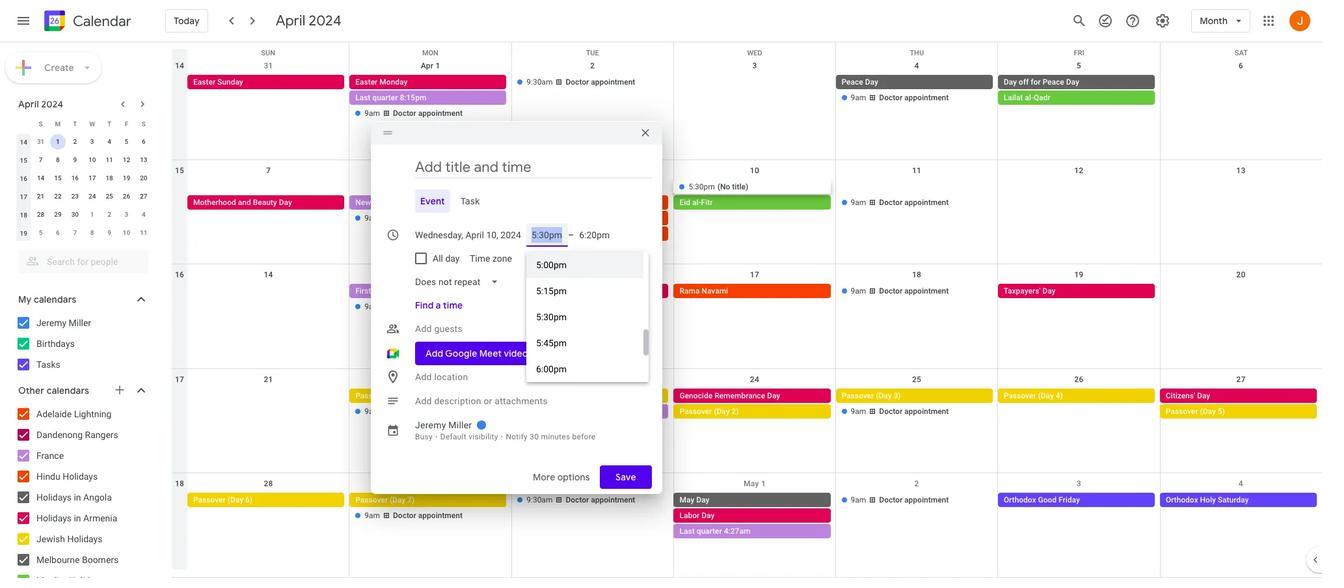 Task type: locate. For each thing, give the bounding box(es) containing it.
0 horizontal spatial moon
[[373, 198, 393, 207]]

4)
[[1056, 391, 1064, 400]]

0 vertical spatial 31
[[264, 61, 273, 70]]

1 horizontal spatial 9
[[108, 229, 111, 236]]

1 right march 31 element
[[56, 138, 60, 145]]

passover (day 1) full moon 4:49pm
[[518, 391, 581, 416]]

7 left may 8 element
[[73, 229, 77, 236]]

(day for 1)
[[552, 391, 568, 400]]

passover left 7)
[[356, 496, 388, 505]]

8
[[56, 156, 60, 163], [428, 166, 433, 175], [90, 229, 94, 236]]

passover left "6)"
[[193, 496, 226, 505]]

1 s from the left
[[39, 120, 43, 127]]

0 horizontal spatial 7
[[39, 156, 43, 163]]

15
[[20, 157, 27, 164], [175, 166, 184, 175], [54, 174, 62, 182], [426, 270, 435, 279]]

apr
[[421, 61, 434, 70]]

5:30pm up fitr
[[689, 182, 715, 191]]

0 vertical spatial 26
[[123, 193, 130, 200]]

9 inside may 9 element
[[108, 229, 111, 236]]

30 right 29
[[71, 211, 79, 218]]

add down find
[[415, 323, 432, 334]]

0 horizontal spatial 27
[[140, 193, 147, 200]]

5 down fri
[[1077, 61, 1082, 70]]

0 horizontal spatial easter
[[193, 77, 216, 87]]

passover for passover (day 1) full moon 4:49pm
[[518, 391, 550, 400]]

jeremy up busy
[[415, 420, 446, 430]]

22
[[54, 193, 62, 200], [426, 375, 435, 384]]

add other calendars image
[[113, 383, 126, 396]]

2)
[[732, 407, 739, 416]]

start time list box
[[527, 252, 649, 382]]

1 vertical spatial moon
[[532, 407, 552, 416]]

1 horizontal spatial peace
[[1043, 77, 1065, 87]]

1 easter from the left
[[193, 77, 216, 87]]

in for angola
[[74, 492, 81, 503]]

new moon 11:21am
[[356, 198, 426, 207]]

s left m
[[39, 120, 43, 127]]

1 vertical spatial last
[[680, 527, 695, 536]]

17 element
[[84, 171, 100, 186]]

day inside button
[[582, 287, 595, 296]]

row group
[[15, 133, 152, 242]]

1 add from the top
[[415, 323, 432, 334]]

(day for 7)
[[390, 496, 406, 505]]

passover down citizens'
[[1166, 407, 1199, 416]]

1 vertical spatial april
[[18, 98, 39, 110]]

fri
[[1074, 49, 1085, 57]]

3 9:30am from the top
[[527, 302, 553, 311]]

1 vertical spatial 5:30pm
[[536, 311, 567, 322]]

26
[[123, 193, 130, 200], [1075, 375, 1084, 384]]

14
[[175, 61, 184, 70], [20, 138, 27, 145], [37, 174, 44, 182], [264, 270, 273, 279]]

friday
[[1059, 496, 1081, 505]]

jeremy up birthdays
[[36, 318, 66, 328]]

13 inside 13 element
[[140, 156, 147, 163]]

5:30pm down armenian cinema day
[[536, 311, 567, 322]]

row
[[172, 42, 1323, 62], [172, 55, 1323, 160], [15, 115, 152, 133], [15, 133, 152, 151], [15, 151, 152, 169], [172, 160, 1323, 264], [15, 169, 152, 187], [15, 187, 152, 206], [15, 206, 152, 224], [15, 224, 152, 242], [172, 264, 1323, 369], [172, 369, 1323, 473], [172, 473, 1323, 578]]

off
[[1019, 77, 1029, 87]]

11
[[106, 156, 113, 163], [913, 166, 922, 175], [140, 229, 147, 236]]

grid containing 14
[[172, 42, 1323, 578]]

30 right the notify
[[530, 432, 539, 441]]

mon
[[422, 49, 439, 57]]

day inside citizens' day passover (day 5)
[[1198, 391, 1211, 400]]

6 up 13 element
[[142, 138, 146, 145]]

may 3 element
[[119, 207, 134, 223]]

Start date text field
[[415, 227, 521, 242]]

easter inside button
[[193, 77, 216, 87]]

passover for passover (day 3)
[[842, 391, 874, 400]]

5:30pm
[[689, 182, 715, 191], [536, 311, 567, 322]]

1 horizontal spatial orthodox
[[1166, 496, 1199, 505]]

24 element
[[84, 189, 100, 204]]

0 horizontal spatial 11
[[106, 156, 113, 163]]

23
[[71, 193, 79, 200], [588, 375, 598, 384]]

cell
[[350, 75, 512, 122], [674, 75, 836, 122], [836, 75, 998, 122], [998, 75, 1161, 122], [350, 179, 512, 258], [512, 179, 674, 258], [674, 179, 836, 258], [998, 179, 1161, 258], [187, 284, 350, 315], [350, 284, 512, 315], [512, 284, 674, 315], [187, 388, 350, 435], [350, 388, 512, 435], [512, 388, 674, 435], [674, 388, 836, 435], [836, 388, 998, 435], [1161, 388, 1323, 435], [350, 493, 512, 540], [674, 493, 836, 540]]

1 cell
[[49, 133, 66, 151]]

1 vertical spatial jeremy
[[415, 420, 446, 430]]

easter left monday
[[356, 77, 378, 87]]

10 for may 10 element
[[123, 229, 130, 236]]

jeremy miller up birthdays
[[36, 318, 91, 328]]

6 down sat
[[1239, 61, 1244, 70]]

row containing 21
[[15, 187, 152, 206]]

holidays up holidays in angola
[[63, 471, 98, 482]]

0 horizontal spatial 22
[[54, 193, 62, 200]]

0 vertical spatial april
[[276, 12, 306, 30]]

calendars
[[34, 294, 76, 305], [47, 385, 89, 396]]

25 inside grid
[[913, 375, 922, 384]]

may 9 element
[[102, 225, 117, 241]]

may up may day "button"
[[744, 479, 759, 488]]

cinema
[[553, 287, 580, 296]]

9 left may 10 element
[[108, 229, 111, 236]]

19 left "may 5" element
[[20, 229, 27, 237]]

al-
[[1025, 93, 1034, 102], [693, 198, 701, 207]]

2 in from the top
[[74, 513, 81, 523]]

0 horizontal spatial 23
[[71, 193, 79, 200]]

3 add from the top
[[415, 395, 432, 406]]

9 left 10 element
[[73, 156, 77, 163]]

0 horizontal spatial orthodox
[[1004, 496, 1037, 505]]

0 vertical spatial 5:30pm
[[689, 182, 715, 191]]

1 vertical spatial 31
[[37, 138, 44, 145]]

holidays down the hindu on the left of page
[[36, 492, 72, 503]]

5 down f
[[125, 138, 128, 145]]

25 up passover (day 3) button
[[913, 375, 922, 384]]

0 horizontal spatial 31
[[37, 138, 44, 145]]

passover inside the passover (day 1) full moon 4:49pm
[[518, 391, 550, 400]]

26 up passover (day 4) button
[[1075, 375, 1084, 384]]

in down holidays in angola
[[74, 513, 81, 523]]

al- right eid
[[693, 198, 701, 207]]

add up passover eve button
[[415, 371, 432, 382]]

27 right 26 element
[[140, 193, 147, 200]]

2 easter from the left
[[356, 77, 378, 87]]

passover for passover eve
[[356, 391, 388, 400]]

rama navami
[[680, 287, 729, 296]]

t right m
[[73, 120, 77, 127]]

france
[[36, 450, 64, 461]]

may 5 element
[[33, 225, 49, 241]]

26 inside grid
[[1075, 375, 1084, 384]]

row containing 15
[[172, 160, 1323, 264]]

20 inside grid
[[140, 174, 147, 182]]

calendars for my calendars
[[34, 294, 76, 305]]

al- inside button
[[693, 198, 701, 207]]

24
[[89, 193, 96, 200], [750, 375, 760, 384]]

saturday
[[1218, 496, 1249, 505]]

1 horizontal spatial 13
[[1237, 166, 1246, 175]]

other calendars button
[[3, 380, 161, 401]]

0 vertical spatial 11
[[106, 156, 113, 163]]

17 right the add other calendars image
[[175, 375, 184, 384]]

4 up orthodox holy saturday button
[[1239, 479, 1244, 488]]

31 inside march 31 element
[[37, 138, 44, 145]]

last inside easter monday last quarter 8:15pm
[[356, 93, 371, 102]]

0 vertical spatial 25
[[106, 193, 113, 200]]

main drawer image
[[16, 13, 31, 29]]

add right eve
[[415, 395, 432, 406]]

2 horizontal spatial 6
[[1239, 61, 1244, 70]]

0 horizontal spatial 19
[[20, 229, 27, 237]]

19 left 20 element
[[123, 174, 130, 182]]

lailat
[[1004, 93, 1024, 102]]

2
[[591, 61, 595, 70], [73, 138, 77, 145], [108, 211, 111, 218], [915, 479, 920, 488]]

(day left "6)"
[[228, 496, 243, 505]]

1 vertical spatial 20
[[1237, 270, 1246, 279]]

6:00pm option
[[527, 356, 644, 382]]

(day left 4)
[[1039, 391, 1054, 400]]

eid al-fitr
[[680, 198, 713, 207]]

0 horizontal spatial april 2024
[[18, 98, 63, 110]]

12 inside april 2024 grid
[[123, 156, 130, 163]]

5:30pm (no title)
[[689, 182, 749, 191]]

14 element
[[33, 171, 49, 186]]

moon right new
[[373, 198, 393, 207]]

passover for passover (day 7)
[[356, 496, 388, 505]]

1 peace from the left
[[842, 77, 864, 87]]

day inside button
[[866, 77, 879, 87]]

holidays in angola
[[36, 492, 112, 503]]

16 element
[[67, 171, 83, 186]]

1 in from the top
[[74, 492, 81, 503]]

27 up citizens' day button
[[1237, 375, 1246, 384]]

last down labor on the bottom right of page
[[680, 527, 695, 536]]

hindu holidays
[[36, 471, 98, 482]]

28 left 29
[[37, 211, 44, 218]]

6)
[[245, 496, 253, 505]]

jeremy inside my calendars list
[[36, 318, 66, 328]]

0 horizontal spatial 20
[[140, 174, 147, 182]]

2 peace from the left
[[1043, 77, 1065, 87]]

11 element
[[102, 152, 117, 168]]

(day for 6)
[[228, 496, 243, 505]]

23 up passover (day 1) button
[[588, 375, 598, 384]]

16 inside 16 element
[[71, 174, 79, 182]]

march 31 element
[[33, 134, 49, 150]]

new moon 11:21am button
[[350, 195, 507, 209]]

row containing 28
[[15, 206, 152, 224]]

2 vertical spatial 6
[[56, 229, 60, 236]]

15 element
[[50, 171, 66, 186]]

peace inside day off for peace day lailat al-qadr
[[1043, 77, 1065, 87]]

moon right the full
[[532, 407, 552, 416]]

19
[[123, 174, 130, 182], [20, 229, 27, 237], [1075, 270, 1084, 279]]

5:30pm for 5:30pm (no title)
[[689, 182, 715, 191]]

7
[[39, 156, 43, 163], [266, 166, 271, 175], [73, 229, 77, 236]]

10 left 11 element
[[89, 156, 96, 163]]

5:30pm inside cell
[[689, 182, 715, 191]]

0 vertical spatial quarter
[[373, 93, 398, 102]]

peace inside button
[[842, 77, 864, 87]]

Start time text field
[[532, 227, 563, 242]]

0 vertical spatial jeremy miller
[[36, 318, 91, 328]]

25 left 26 element
[[106, 193, 113, 200]]

last
[[356, 93, 371, 102], [680, 527, 695, 536]]

calendars right my
[[34, 294, 76, 305]]

2 add from the top
[[415, 371, 432, 382]]

cell containing armenian cinema day
[[512, 284, 674, 315]]

genocide remembrance day button
[[674, 388, 831, 403]]

row containing 31
[[15, 133, 152, 151]]

1 horizontal spatial 26
[[1075, 375, 1084, 384]]

miller up default
[[449, 420, 472, 430]]

navami
[[702, 287, 729, 296]]

1 vertical spatial 28
[[264, 479, 273, 488]]

cell containing peace day
[[836, 75, 998, 122]]

23 left the 24 element
[[71, 193, 79, 200]]

holidays up jewish in the bottom left of the page
[[36, 513, 72, 523]]

1 horizontal spatial 22
[[426, 375, 435, 384]]

calendars up adelaide lightning at the bottom left
[[47, 385, 89, 396]]

1 vertical spatial 11
[[913, 166, 922, 175]]

add for add guests
[[415, 323, 432, 334]]

default
[[441, 432, 467, 441]]

1 vertical spatial 10
[[750, 166, 760, 175]]

1 horizontal spatial t
[[107, 120, 111, 127]]

(day left 7)
[[390, 496, 406, 505]]

0 vertical spatial last
[[356, 93, 371, 102]]

orthodox left good
[[1004, 496, 1037, 505]]

today
[[174, 15, 200, 27]]

0 horizontal spatial 5:30pm
[[536, 311, 567, 322]]

time zone button
[[465, 246, 518, 270]]

1 horizontal spatial may
[[744, 479, 759, 488]]

cell containing 5:30pm
[[674, 179, 836, 258]]

1 vertical spatial al-
[[693, 198, 701, 207]]

0 vertical spatial 13
[[140, 156, 147, 163]]

may inside may day labor day last quarter 4:27am
[[680, 496, 695, 505]]

easter left sunday at the left
[[193, 77, 216, 87]]

1 vertical spatial 6
[[142, 138, 146, 145]]

30 down before
[[588, 479, 598, 488]]

10 left may 11 element
[[123, 229, 130, 236]]

0 horizontal spatial 26
[[123, 193, 130, 200]]

calendar element
[[42, 8, 131, 36]]

26 inside april 2024 grid
[[123, 193, 130, 200]]

30 inside 'element'
[[71, 211, 79, 218]]

0 vertical spatial al-
[[1025, 93, 1034, 102]]

quarter
[[373, 93, 398, 102], [373, 287, 399, 296], [697, 527, 722, 536]]

(day left 3)
[[876, 391, 892, 400]]

5 left may 6 element at the top of the page
[[39, 229, 43, 236]]

(day for 3)
[[876, 391, 892, 400]]

1 vertical spatial 12
[[1075, 166, 1084, 175]]

1)
[[570, 391, 577, 400]]

time
[[443, 299, 463, 311]]

cell containing gudi padwa
[[512, 179, 674, 258]]

0 vertical spatial 30
[[71, 211, 79, 218]]

day
[[446, 253, 460, 263]]

passover inside genocide remembrance day passover (day 2)
[[680, 407, 712, 416]]

13
[[140, 156, 147, 163], [1237, 166, 1246, 175]]

cell containing may day
[[674, 493, 836, 540]]

0 horizontal spatial peace
[[842, 77, 864, 87]]

rama navami button
[[674, 284, 831, 298]]

29 element
[[50, 207, 66, 223]]

orthodox left holy
[[1166, 496, 1199, 505]]

passover up the full
[[518, 391, 550, 400]]

31 down sun
[[264, 61, 273, 70]]

1
[[436, 61, 441, 70], [56, 138, 60, 145], [90, 211, 94, 218], [762, 479, 766, 488]]

passover inside button
[[842, 391, 874, 400]]

26 right '25' element
[[123, 193, 130, 200]]

1 right apr
[[436, 61, 441, 70]]

1 vertical spatial 7
[[266, 166, 271, 175]]

passover (day 4)
[[1004, 391, 1064, 400]]

may for may day labor day last quarter 4:27am
[[680, 496, 695, 505]]

t right w
[[107, 120, 111, 127]]

(day left the 1) at the bottom left
[[552, 391, 568, 400]]

first
[[356, 287, 371, 296]]

1 horizontal spatial jeremy
[[415, 420, 446, 430]]

11 for may 11 element
[[140, 229, 147, 236]]

1 vertical spatial 23
[[588, 375, 598, 384]]

7 down march 31 element
[[39, 156, 43, 163]]

easter monday last quarter 8:15pm
[[356, 77, 427, 102]]

calendars inside 'dropdown button'
[[47, 385, 89, 396]]

all
[[433, 253, 443, 263]]

row group containing 31
[[15, 133, 152, 242]]

moon inside the passover (day 1) full moon 4:49pm
[[532, 407, 552, 416]]

28 inside april 2024 grid
[[37, 211, 44, 218]]

moon inside button
[[373, 198, 393, 207]]

easter inside easter monday last quarter 8:15pm
[[356, 77, 378, 87]]

passover (day 1) button
[[512, 388, 669, 403]]

my calendars list
[[3, 312, 161, 375]]

5 inside grid
[[1077, 61, 1082, 70]]

1 vertical spatial 26
[[1075, 375, 1084, 384]]

jeremy miller up default
[[415, 420, 472, 430]]

passover left 4)
[[1004, 391, 1037, 400]]

2 horizontal spatial 5
[[1077, 61, 1082, 70]]

0 horizontal spatial jeremy
[[36, 318, 66, 328]]

20 element
[[136, 171, 152, 186]]

quarter down monday
[[373, 93, 398, 102]]

passover left eve
[[356, 391, 388, 400]]

first quarter 12:13pm button
[[350, 284, 507, 298]]

quarter inside easter monday last quarter 8:15pm
[[373, 93, 398, 102]]

2 s from the left
[[142, 120, 146, 127]]

labor
[[680, 511, 700, 520]]

8 inside grid
[[428, 166, 433, 175]]

al- right lailat
[[1025, 93, 1034, 102]]

21 inside april 2024 grid
[[37, 193, 44, 200]]

row containing sun
[[172, 42, 1323, 62]]

1 horizontal spatial 24
[[750, 375, 760, 384]]

t
[[73, 120, 77, 127], [107, 120, 111, 127]]

peace
[[842, 77, 864, 87], [1043, 77, 1065, 87]]

gudi
[[518, 213, 534, 222]]

0 vertical spatial add
[[415, 323, 432, 334]]

28 up passover (day 6) button
[[264, 479, 273, 488]]

0 vertical spatial 10
[[89, 156, 96, 163]]

Search for people text field
[[26, 250, 141, 273]]

None field
[[410, 270, 509, 293]]

(day inside citizens' day passover (day 5)
[[1201, 407, 1217, 416]]

3 down wed
[[753, 61, 757, 70]]

quarter down labor on the bottom right of page
[[697, 527, 722, 536]]

angola
[[83, 492, 112, 503]]

None search field
[[0, 245, 161, 273]]

calendar heading
[[70, 12, 131, 30]]

quarter inside button
[[373, 287, 399, 296]]

passover
[[356, 391, 388, 400], [518, 391, 550, 400], [842, 391, 874, 400], [1004, 391, 1037, 400], [680, 407, 712, 416], [1166, 407, 1199, 416], [193, 496, 226, 505], [356, 496, 388, 505]]

4
[[915, 61, 920, 70], [108, 138, 111, 145], [142, 211, 146, 218], [1239, 479, 1244, 488]]

add inside add guests dropdown button
[[415, 323, 432, 334]]

0 vertical spatial in
[[74, 492, 81, 503]]

(day inside the passover (day 1) full moon 4:49pm
[[552, 391, 568, 400]]

11 for 11 element
[[106, 156, 113, 163]]

0 vertical spatial 8
[[56, 156, 60, 163]]

1 orthodox from the left
[[1004, 496, 1037, 505]]

2 vertical spatial quarter
[[697, 527, 722, 536]]

End time text field
[[579, 227, 611, 242]]

0 horizontal spatial 2024
[[41, 98, 63, 110]]

0 horizontal spatial 21
[[37, 193, 44, 200]]

easter for easter monday last quarter 8:15pm
[[356, 77, 378, 87]]

in left angola
[[74, 492, 81, 503]]

1 horizontal spatial 21
[[264, 375, 273, 384]]

1 horizontal spatial easter
[[356, 77, 378, 87]]

12 element
[[119, 152, 134, 168]]

last left 8:15pm
[[356, 93, 371, 102]]

1 horizontal spatial 27
[[1237, 375, 1246, 384]]

1 horizontal spatial 30
[[530, 432, 539, 441]]

2 vertical spatial add
[[415, 395, 432, 406]]

tab list containing event
[[381, 189, 652, 213]]

beauty
[[253, 198, 277, 207]]

calendars inside dropdown button
[[34, 294, 76, 305]]

add for add location
[[415, 371, 432, 382]]

9:30am button
[[512, 300, 669, 314]]

row containing 17
[[172, 369, 1323, 473]]

in for armenia
[[74, 513, 81, 523]]

2 orthodox from the left
[[1166, 496, 1199, 505]]

25 inside april 2024 grid
[[106, 193, 113, 200]]

4 right the may 3 element
[[142, 211, 146, 218]]

1 horizontal spatial 25
[[913, 375, 922, 384]]

7 up motherhood and beauty day button
[[266, 166, 271, 175]]

1 up may day "button"
[[762, 479, 766, 488]]

(day left 2)
[[714, 407, 730, 416]]

23 inside april 2024 grid
[[71, 193, 79, 200]]

0 vertical spatial 5
[[1077, 61, 1082, 70]]

27 inside 27 element
[[140, 193, 147, 200]]

jeremy
[[36, 318, 66, 328], [415, 420, 446, 430]]

may up labor on the bottom right of page
[[680, 496, 695, 505]]

1 horizontal spatial 11
[[140, 229, 147, 236]]

passover left 3)
[[842, 391, 874, 400]]

1 horizontal spatial 5:30pm
[[689, 182, 715, 191]]

sat
[[1235, 49, 1248, 57]]

1 vertical spatial 21
[[264, 375, 273, 384]]

0 vertical spatial 22
[[54, 193, 62, 200]]

add guests button
[[410, 317, 652, 340]]

2 vertical spatial 30
[[588, 479, 598, 488]]

s
[[39, 120, 43, 127], [142, 120, 146, 127]]

1 vertical spatial april 2024
[[18, 98, 63, 110]]

10 element
[[84, 152, 100, 168]]

description
[[434, 395, 481, 406]]

0 vertical spatial 27
[[140, 193, 147, 200]]

24 up genocide remembrance day 'button'
[[750, 375, 760, 384]]

10 for 10 element
[[89, 156, 96, 163]]

1 vertical spatial add
[[415, 371, 432, 382]]

22 inside grid
[[426, 375, 435, 384]]

remembrance
[[715, 391, 766, 400]]

adelaide lightning
[[36, 409, 112, 419]]

row containing 18
[[172, 473, 1323, 578]]

26 element
[[119, 189, 134, 204]]

qadr
[[1034, 93, 1051, 102]]

1 horizontal spatial miller
[[449, 420, 472, 430]]

miller down my calendars dropdown button
[[69, 318, 91, 328]]

6 right "may 5" element
[[56, 229, 60, 236]]

(day inside button
[[876, 391, 892, 400]]

other calendars list
[[3, 404, 161, 578]]

30 element
[[67, 207, 83, 223]]

support image
[[1126, 13, 1141, 29]]

row containing 16
[[172, 264, 1323, 369]]

month button
[[1192, 5, 1251, 36]]

task button
[[455, 189, 485, 213]]

grid
[[172, 42, 1323, 578]]

1 vertical spatial calendars
[[47, 385, 89, 396]]

24 left '25' element
[[89, 193, 96, 200]]

31 inside grid
[[264, 61, 273, 70]]

0 vertical spatial 2024
[[309, 12, 342, 30]]

2 horizontal spatial 19
[[1075, 270, 1084, 279]]

passover eve button
[[350, 388, 507, 403]]

0 vertical spatial 19
[[123, 174, 130, 182]]

may 6 element
[[50, 225, 66, 241]]

28 element
[[33, 207, 49, 223]]

to element
[[568, 229, 574, 240]]

peace day
[[842, 77, 879, 87]]

0 vertical spatial 23
[[71, 193, 79, 200]]

3 up orthodox good friday button
[[1077, 479, 1082, 488]]

easter monday button
[[350, 75, 507, 89]]

1 vertical spatial 25
[[913, 375, 922, 384]]

22 left "23" element
[[54, 193, 62, 200]]

eid
[[680, 198, 691, 207]]

quarter right 'first'
[[373, 287, 399, 296]]

0 horizontal spatial may
[[680, 496, 695, 505]]

1 horizontal spatial 7
[[73, 229, 77, 236]]

5:30pm option
[[527, 304, 644, 330]]

tab list
[[381, 189, 652, 213]]

22 inside row group
[[54, 193, 62, 200]]

2 horizontal spatial 8
[[428, 166, 433, 175]]

22 up passover eve button
[[426, 375, 435, 384]]

jeremy miller
[[36, 318, 91, 328], [415, 420, 472, 430]]

23 element
[[67, 189, 83, 204]]

31 left 1 cell
[[37, 138, 44, 145]]

0 horizontal spatial 13
[[140, 156, 147, 163]]

(day left the "5)"
[[1201, 407, 1217, 416]]

0 horizontal spatial s
[[39, 120, 43, 127]]

8 up event button
[[428, 166, 433, 175]]

0 vertical spatial moon
[[373, 198, 393, 207]]

5:30pm inside option
[[536, 311, 567, 322]]

4 9:30am from the top
[[527, 496, 553, 505]]

passover down genocide at right bottom
[[680, 407, 712, 416]]



Task type: vqa. For each thing, say whether or not it's contained in the screenshot.


Task type: describe. For each thing, give the bounding box(es) containing it.
17 left "21" element
[[20, 193, 27, 200]]

day off for peace day button
[[998, 75, 1155, 89]]

4 up 11 element
[[108, 138, 111, 145]]

monday
[[380, 77, 408, 87]]

1 t from the left
[[73, 120, 77, 127]]

2 horizontal spatial 7
[[266, 166, 271, 175]]

19 element
[[119, 171, 134, 186]]

cell containing genocide remembrance day
[[674, 388, 836, 435]]

0 horizontal spatial 24
[[89, 193, 96, 200]]

29
[[54, 211, 62, 218]]

add for add description or attachments
[[415, 395, 432, 406]]

0 vertical spatial 9
[[73, 156, 77, 163]]

passover for passover (day 4)
[[1004, 391, 1037, 400]]

jeremy miller inside my calendars list
[[36, 318, 91, 328]]

21 inside grid
[[264, 375, 273, 384]]

before
[[573, 432, 596, 441]]

may for may 1
[[744, 479, 759, 488]]

cell containing passover (day 7)
[[350, 493, 512, 540]]

may 4 element
[[136, 207, 152, 223]]

may 7 element
[[67, 225, 83, 241]]

location
[[434, 371, 468, 382]]

thu
[[910, 49, 924, 57]]

0 vertical spatial april 2024
[[276, 12, 342, 30]]

passover (day 4) button
[[998, 388, 1155, 403]]

genocide
[[680, 391, 713, 400]]

1 vertical spatial 5
[[125, 138, 128, 145]]

m
[[55, 120, 61, 127]]

settings menu image
[[1156, 13, 1171, 29]]

cell containing citizens' day
[[1161, 388, 1323, 435]]

april 2024 grid
[[12, 115, 152, 242]]

orthodox holy saturday
[[1166, 496, 1249, 505]]

8:15pm
[[400, 93, 427, 102]]

2 t from the left
[[107, 120, 111, 127]]

holidays up the melbourne boomers
[[67, 534, 103, 544]]

2 vertical spatial 5
[[39, 229, 43, 236]]

add description or attachments
[[415, 395, 548, 406]]

time zone
[[470, 253, 512, 263]]

(day for 4)
[[1039, 391, 1054, 400]]

row group inside april 2024 grid
[[15, 133, 152, 242]]

birthdays
[[36, 338, 75, 349]]

22 element
[[50, 189, 66, 204]]

passover eve
[[356, 391, 402, 400]]

3 right may 2 element
[[125, 211, 128, 218]]

armenian cinema day
[[518, 287, 595, 296]]

5:15pm option
[[527, 278, 644, 304]]

12:13pm
[[401, 287, 432, 296]]

passover inside citizens' day passover (day 5)
[[1166, 407, 1199, 416]]

1 vertical spatial 13
[[1237, 166, 1246, 175]]

create button
[[5, 52, 101, 83]]

passover for passover (day 6)
[[193, 496, 226, 505]]

task
[[461, 195, 480, 207]]

27 element
[[136, 189, 152, 204]]

1 inside cell
[[56, 138, 60, 145]]

may 1 element
[[84, 207, 100, 223]]

2 vertical spatial 8
[[90, 229, 94, 236]]

cell containing first quarter 12:13pm
[[350, 284, 512, 315]]

taxpayers'
[[1004, 287, 1041, 296]]

add location
[[415, 371, 468, 382]]

0 horizontal spatial 6
[[56, 229, 60, 236]]

5:45pm option
[[527, 330, 644, 356]]

11:21am
[[395, 198, 426, 207]]

al- inside day off for peace day lailat al-qadr
[[1025, 93, 1034, 102]]

3 down w
[[90, 138, 94, 145]]

9:30am inside button
[[527, 302, 553, 311]]

cell containing passover eve
[[350, 388, 512, 435]]

2 horizontal spatial 10
[[750, 166, 760, 175]]

last inside may day labor day last quarter 4:27am
[[680, 527, 695, 536]]

21 element
[[33, 189, 49, 204]]

may 8 element
[[84, 225, 100, 241]]

2 9:30am from the top
[[527, 244, 553, 254]]

may 10 element
[[119, 225, 134, 241]]

18 element
[[102, 171, 117, 186]]

may day labor day last quarter 4:27am
[[680, 496, 751, 536]]

(day inside genocide remembrance day passover (day 2)
[[714, 407, 730, 416]]

peace day button
[[836, 75, 993, 89]]

first quarter 12:13pm
[[356, 287, 432, 296]]

cell containing easter monday
[[350, 75, 512, 122]]

1 horizontal spatial april
[[276, 12, 306, 30]]

a
[[436, 299, 441, 311]]

2 vertical spatial 7
[[73, 229, 77, 236]]

labor day button
[[674, 509, 831, 523]]

gudi padwa ugadi
[[518, 213, 559, 238]]

tue
[[586, 49, 599, 57]]

1 9:30am from the top
[[527, 77, 553, 87]]

13 element
[[136, 152, 152, 168]]

cell containing day off for peace day
[[998, 75, 1161, 122]]

other
[[18, 385, 44, 396]]

gudi padwa button
[[512, 211, 669, 225]]

minutes
[[541, 432, 570, 441]]

5:45pm
[[536, 338, 567, 348]]

passover (day 3)
[[842, 391, 901, 400]]

dandenong rangers
[[36, 430, 118, 440]]

rangers
[[85, 430, 118, 440]]

row containing 5
[[15, 224, 152, 242]]

motherhood and beauty day button
[[187, 195, 344, 209]]

row containing s
[[15, 115, 152, 133]]

may 11 element
[[136, 225, 152, 241]]

hindu
[[36, 471, 60, 482]]

passover (day 6)
[[193, 496, 253, 505]]

dandenong
[[36, 430, 83, 440]]

eve
[[390, 391, 402, 400]]

17 right 16 element
[[89, 174, 96, 182]]

notify 30 minutes before
[[506, 432, 596, 441]]

5:00pm option
[[527, 252, 644, 278]]

add guests
[[415, 323, 463, 334]]

last quarter 4:27am button
[[674, 524, 831, 539]]

cell containing new moon 11:21am
[[350, 179, 512, 258]]

may 1
[[744, 479, 766, 488]]

Add title and time text field
[[415, 157, 652, 177]]

12 inside grid
[[1075, 166, 1084, 175]]

0 horizontal spatial april
[[18, 98, 39, 110]]

1 vertical spatial 19
[[20, 229, 27, 237]]

19 inside 19 element
[[123, 174, 130, 182]]

1 horizontal spatial 2024
[[309, 12, 342, 30]]

or
[[484, 395, 493, 406]]

5:30pm for 5:30pm
[[536, 311, 567, 322]]

orthodox for orthodox good friday
[[1004, 496, 1037, 505]]

5:15pm
[[536, 285, 567, 296]]

1 right the 30 'element' on the top left
[[90, 211, 94, 218]]

my calendars
[[18, 294, 76, 305]]

0 vertical spatial 6
[[1239, 61, 1244, 70]]

6:00pm
[[536, 364, 567, 374]]

5)
[[1218, 407, 1226, 416]]

orthodox for orthodox holy saturday
[[1166, 496, 1199, 505]]

wed
[[748, 49, 763, 57]]

quarter inside may day labor day last quarter 4:27am
[[697, 527, 722, 536]]

19 inside grid
[[1075, 270, 1084, 279]]

30 inside grid
[[588, 479, 598, 488]]

cell containing passover (day 1)
[[512, 388, 674, 435]]

passover (day 5) button
[[1161, 404, 1318, 418]]

event
[[421, 195, 445, 207]]

calendars for other calendars
[[47, 385, 89, 396]]

1 horizontal spatial jeremy miller
[[415, 420, 472, 430]]

find a time button
[[410, 293, 468, 317]]

may day button
[[674, 493, 831, 507]]

w
[[89, 120, 95, 127]]

easter for easter sunday
[[193, 77, 216, 87]]

day off for peace day lailat al-qadr
[[1004, 77, 1080, 102]]

melbourne
[[36, 555, 80, 565]]

1 vertical spatial 2024
[[41, 98, 63, 110]]

holy
[[1201, 496, 1217, 505]]

4 down thu
[[915, 61, 920, 70]]

armenian
[[518, 287, 552, 296]]

1 horizontal spatial 6
[[142, 138, 146, 145]]

notify
[[506, 432, 528, 441]]

all day
[[433, 253, 460, 263]]

rama
[[680, 287, 700, 296]]

eid al-fitr button
[[674, 195, 831, 209]]

25 element
[[102, 189, 117, 204]]

23 inside grid
[[588, 375, 598, 384]]

orthodox holy saturday button
[[1161, 493, 1318, 507]]

find a time
[[415, 299, 463, 311]]

may 2 element
[[102, 207, 117, 223]]

row containing 7
[[15, 151, 152, 169]]

jewish
[[36, 534, 65, 544]]

passover (day 7)
[[356, 496, 415, 505]]

guests
[[434, 323, 463, 334]]

1 vertical spatial 24
[[750, 375, 760, 384]]

miller inside my calendars list
[[69, 318, 91, 328]]

0 vertical spatial 7
[[39, 156, 43, 163]]

17 up rama navami button
[[750, 270, 760, 279]]

passover (day 3) button
[[836, 388, 993, 403]]

11 inside grid
[[913, 166, 922, 175]]

1 vertical spatial 27
[[1237, 375, 1246, 384]]

new
[[356, 198, 371, 207]]

orthodox good friday button
[[998, 493, 1155, 507]]

4 inside 'element'
[[142, 211, 146, 218]]

padwa
[[536, 213, 559, 222]]

day inside genocide remembrance day passover (day 2)
[[768, 391, 781, 400]]

armenian cinema day button
[[512, 284, 669, 298]]

cell containing passover (day 3)
[[836, 388, 998, 435]]



